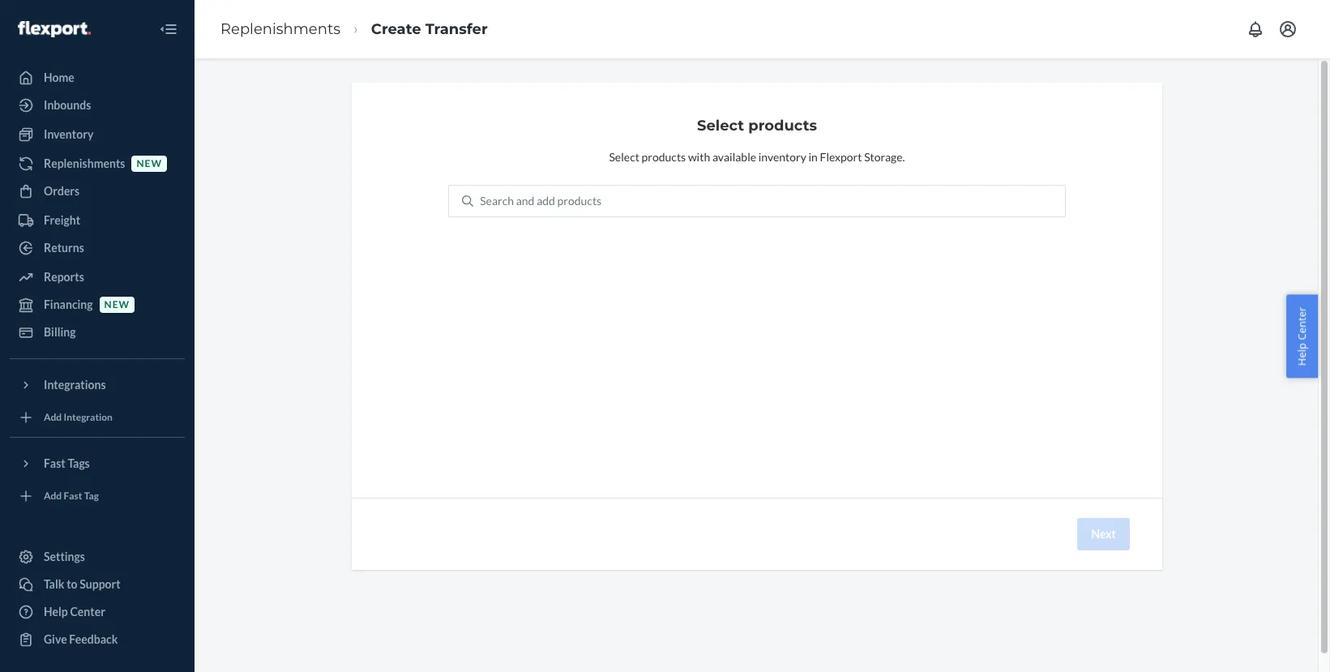 Task type: describe. For each thing, give the bounding box(es) containing it.
integrations button
[[10, 372, 185, 398]]

integrations
[[44, 378, 106, 392]]

add integration
[[44, 411, 113, 424]]

talk to support
[[44, 577, 121, 591]]

home
[[44, 71, 74, 84]]

billing
[[44, 325, 76, 339]]

talk
[[44, 577, 64, 591]]

in
[[809, 150, 818, 164]]

billing link
[[10, 319, 185, 345]]

reports link
[[10, 264, 185, 290]]

create transfer
[[371, 20, 488, 38]]

search and add products
[[480, 194, 602, 208]]

orders
[[44, 184, 80, 198]]

breadcrumbs navigation
[[208, 5, 501, 53]]

select products with available inventory in flexport storage.
[[609, 150, 905, 164]]

available
[[713, 150, 757, 164]]

give feedback button
[[10, 627, 185, 653]]

create
[[371, 20, 421, 38]]

fast inside dropdown button
[[44, 456, 65, 470]]

next button
[[1078, 518, 1130, 551]]

fast tags
[[44, 456, 90, 470]]

center inside 'help center' button
[[1295, 307, 1310, 340]]

replenishments inside breadcrumbs navigation
[[221, 20, 341, 38]]

integration
[[64, 411, 113, 424]]

returns
[[44, 241, 84, 255]]

add for add fast tag
[[44, 490, 62, 502]]

select for select products
[[697, 117, 744, 135]]

give
[[44, 632, 67, 646]]

reports
[[44, 270, 84, 284]]

select products
[[697, 117, 817, 135]]

freight
[[44, 213, 80, 227]]

help inside button
[[1295, 343, 1310, 366]]

talk to support link
[[10, 572, 185, 598]]

give feedback
[[44, 632, 118, 646]]

open account menu image
[[1279, 19, 1298, 39]]

transfer
[[425, 20, 488, 38]]

add fast tag link
[[10, 483, 185, 509]]

inventory
[[44, 127, 94, 141]]

freight link
[[10, 208, 185, 234]]

flexport logo image
[[18, 21, 91, 37]]

home link
[[10, 65, 185, 91]]

search
[[480, 194, 514, 208]]

next
[[1092, 527, 1116, 541]]

center inside help center link
[[70, 605, 105, 619]]

open notifications image
[[1246, 19, 1266, 39]]

new for replenishments
[[137, 158, 162, 170]]

storage.
[[864, 150, 905, 164]]

to
[[67, 577, 77, 591]]

tag
[[84, 490, 99, 502]]

1 vertical spatial fast
[[64, 490, 82, 502]]

financing
[[44, 298, 93, 311]]

new for financing
[[104, 299, 130, 311]]



Task type: vqa. For each thing, say whether or not it's contained in the screenshot.
Wholesale Orders at the top left
no



Task type: locate. For each thing, give the bounding box(es) containing it.
and
[[516, 194, 535, 208]]

tags
[[68, 456, 90, 470]]

1 add from the top
[[44, 411, 62, 424]]

1 horizontal spatial replenishments
[[221, 20, 341, 38]]

support
[[80, 577, 121, 591]]

settings link
[[10, 544, 185, 570]]

products for select products with available inventory in flexport storage.
[[642, 150, 686, 164]]

orders link
[[10, 178, 185, 204]]

0 vertical spatial fast
[[44, 456, 65, 470]]

0 vertical spatial help center
[[1295, 307, 1310, 366]]

0 vertical spatial help
[[1295, 343, 1310, 366]]

fast
[[44, 456, 65, 470], [64, 490, 82, 502]]

0 vertical spatial select
[[697, 117, 744, 135]]

products up inventory
[[749, 117, 817, 135]]

add
[[537, 194, 555, 208]]

2 vertical spatial products
[[557, 194, 602, 208]]

1 vertical spatial add
[[44, 490, 62, 502]]

add
[[44, 411, 62, 424], [44, 490, 62, 502]]

0 horizontal spatial products
[[557, 194, 602, 208]]

create transfer link
[[371, 20, 488, 38]]

1 vertical spatial new
[[104, 299, 130, 311]]

1 horizontal spatial select
[[697, 117, 744, 135]]

products left with
[[642, 150, 686, 164]]

help center link
[[10, 599, 185, 625]]

fast left tags
[[44, 456, 65, 470]]

replenishments link
[[221, 20, 341, 38]]

close navigation image
[[159, 19, 178, 39]]

help
[[1295, 343, 1310, 366], [44, 605, 68, 619]]

1 vertical spatial products
[[642, 150, 686, 164]]

0 horizontal spatial select
[[609, 150, 640, 164]]

help center inside help center link
[[44, 605, 105, 619]]

0 vertical spatial new
[[137, 158, 162, 170]]

0 vertical spatial products
[[749, 117, 817, 135]]

select
[[697, 117, 744, 135], [609, 150, 640, 164]]

add for add integration
[[44, 411, 62, 424]]

products for select products
[[749, 117, 817, 135]]

1 horizontal spatial new
[[137, 158, 162, 170]]

flexport
[[820, 150, 862, 164]]

with
[[688, 150, 710, 164]]

select up available
[[697, 117, 744, 135]]

replenishments
[[221, 20, 341, 38], [44, 156, 125, 170]]

select left with
[[609, 150, 640, 164]]

0 vertical spatial center
[[1295, 307, 1310, 340]]

1 vertical spatial replenishments
[[44, 156, 125, 170]]

0 vertical spatial add
[[44, 411, 62, 424]]

add integration link
[[10, 405, 185, 431]]

0 horizontal spatial help
[[44, 605, 68, 619]]

inventory link
[[10, 122, 185, 148]]

fast left tag
[[64, 490, 82, 502]]

new up orders link in the top left of the page
[[137, 158, 162, 170]]

1 horizontal spatial products
[[642, 150, 686, 164]]

feedback
[[69, 632, 118, 646]]

select for select products with available inventory in flexport storage.
[[609, 150, 640, 164]]

help center
[[1295, 307, 1310, 366], [44, 605, 105, 619]]

1 vertical spatial center
[[70, 605, 105, 619]]

settings
[[44, 550, 85, 563]]

center
[[1295, 307, 1310, 340], [70, 605, 105, 619]]

1 horizontal spatial help center
[[1295, 307, 1310, 366]]

help center inside 'help center' button
[[1295, 307, 1310, 366]]

inbounds
[[44, 98, 91, 112]]

1 vertical spatial help center
[[44, 605, 105, 619]]

2 horizontal spatial products
[[749, 117, 817, 135]]

inbounds link
[[10, 92, 185, 118]]

new down reports link
[[104, 299, 130, 311]]

inventory
[[759, 150, 807, 164]]

0 vertical spatial replenishments
[[221, 20, 341, 38]]

1 horizontal spatial center
[[1295, 307, 1310, 340]]

new
[[137, 158, 162, 170], [104, 299, 130, 311]]

add left integration on the left
[[44, 411, 62, 424]]

2 add from the top
[[44, 490, 62, 502]]

search image
[[462, 195, 474, 207]]

returns link
[[10, 235, 185, 261]]

products
[[749, 117, 817, 135], [642, 150, 686, 164], [557, 194, 602, 208]]

products right add
[[557, 194, 602, 208]]

0 horizontal spatial help center
[[44, 605, 105, 619]]

0 horizontal spatial center
[[70, 605, 105, 619]]

help center button
[[1287, 294, 1318, 378]]

1 vertical spatial help
[[44, 605, 68, 619]]

0 horizontal spatial replenishments
[[44, 156, 125, 170]]

add fast tag
[[44, 490, 99, 502]]

1 horizontal spatial help
[[1295, 343, 1310, 366]]

add down the 'fast tags'
[[44, 490, 62, 502]]

0 horizontal spatial new
[[104, 299, 130, 311]]

1 vertical spatial select
[[609, 150, 640, 164]]

fast tags button
[[10, 451, 185, 477]]



